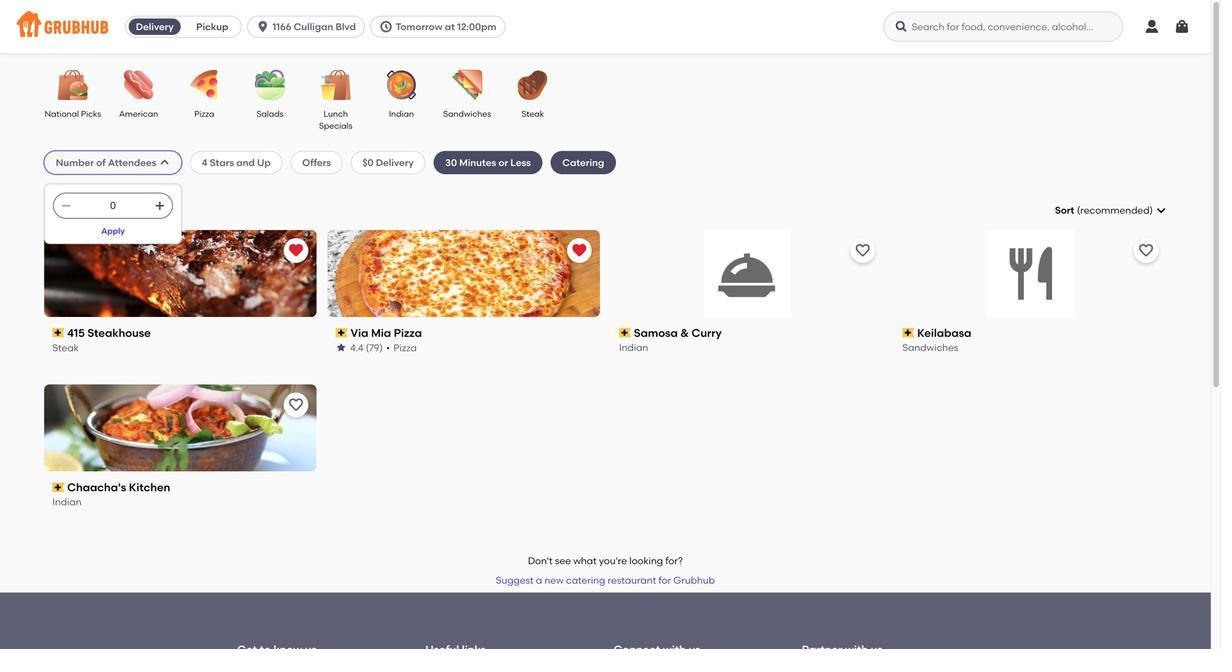 Task type: locate. For each thing, give the bounding box(es) containing it.
tomorrow
[[396, 21, 443, 33]]

0 horizontal spatial save this restaurant image
[[855, 242, 871, 259]]

0 horizontal spatial subscription pass image
[[336, 328, 348, 338]]

keilabasa logo image
[[987, 230, 1074, 317]]

subscription pass image
[[336, 328, 348, 338], [619, 328, 631, 338], [903, 328, 915, 338]]

1 horizontal spatial sandwiches
[[903, 342, 959, 353]]

svg image inside 1166 culligan blvd button
[[256, 20, 270, 34]]

1 vertical spatial indian
[[619, 342, 648, 353]]

1 horizontal spatial saved restaurant button
[[567, 238, 592, 263]]

1 horizontal spatial subscription pass image
[[619, 328, 631, 338]]

offers
[[302, 157, 331, 168]]

2 saved restaurant button from the left
[[567, 238, 592, 263]]

1 horizontal spatial saved restaurant image
[[571, 242, 588, 259]]

subscription pass image inside the 415 steakhouse link
[[52, 328, 64, 338]]

Search for food, convenience, alcohol... search field
[[884, 12, 1124, 42]]

saved restaurant button for via mia pizza
[[567, 238, 592, 263]]

subscription pass image left keilabasa
[[903, 328, 915, 338]]

svg image
[[1174, 18, 1191, 35], [159, 157, 170, 168], [1156, 205, 1167, 216]]

save this restaurant image
[[288, 397, 304, 413]]

via mia pizza link
[[336, 325, 592, 341]]

kitchen
[[129, 481, 170, 494]]

1 saved restaurant button from the left
[[284, 238, 308, 263]]

0 vertical spatial indian
[[389, 109, 414, 119]]

samosa & curry link
[[619, 325, 875, 341]]

none field containing sort
[[1055, 203, 1167, 217]]

up
[[257, 157, 271, 168]]

0 vertical spatial svg image
[[1174, 18, 1191, 35]]

saved restaurant image for via mia pizza
[[571, 242, 588, 259]]

none field inside 5 results main content
[[1055, 203, 1167, 217]]

1 vertical spatial delivery
[[376, 157, 414, 168]]

1 vertical spatial pizza
[[394, 326, 422, 339]]

specials
[[319, 121, 353, 131]]

subscription pass image inside chaacha's kitchen link
[[52, 483, 64, 492]]

subscription pass image inside via mia pizza "link"
[[336, 328, 348, 338]]

chaacha's kitchen
[[67, 481, 170, 494]]

steak image
[[509, 70, 557, 100]]

indian down "samosa"
[[619, 342, 648, 353]]

1 vertical spatial subscription pass image
[[52, 483, 64, 492]]

2 horizontal spatial save this restaurant button
[[1134, 238, 1159, 263]]

0 vertical spatial steak
[[522, 109, 544, 119]]

saved restaurant image
[[288, 242, 304, 259], [571, 242, 588, 259]]

1 saved restaurant image from the left
[[288, 242, 304, 259]]

national
[[45, 109, 79, 119]]

new
[[545, 574, 564, 586]]

american image
[[115, 70, 163, 100]]

catering
[[563, 157, 604, 168]]

0 vertical spatial sandwiches
[[443, 109, 491, 119]]

0 horizontal spatial save this restaurant button
[[284, 393, 308, 417]]

0 horizontal spatial saved restaurant image
[[288, 242, 304, 259]]

415
[[67, 326, 85, 339]]

main navigation navigation
[[0, 0, 1211, 53]]

suggest a new catering restaurant for grubhub
[[496, 574, 715, 586]]

save this restaurant image
[[855, 242, 871, 259], [1138, 242, 1155, 259]]

for?
[[666, 555, 683, 567]]

stars
[[210, 157, 234, 168]]

svg image inside main navigation navigation
[[1174, 18, 1191, 35]]

0 horizontal spatial delivery
[[136, 21, 174, 33]]

2 horizontal spatial svg image
[[1174, 18, 1191, 35]]

delivery left pickup
[[136, 21, 174, 33]]

pizza
[[194, 109, 214, 119], [394, 326, 422, 339], [394, 342, 417, 353]]

tomorrow at 12:00pm button
[[370, 16, 511, 38]]

lunch specials
[[319, 109, 353, 131]]

2 horizontal spatial subscription pass image
[[903, 328, 915, 338]]

save this restaurant button
[[851, 238, 875, 263], [1134, 238, 1159, 263], [284, 393, 308, 417]]

0 vertical spatial subscription pass image
[[52, 328, 64, 338]]

don't
[[528, 555, 553, 567]]

subscription pass image inside samosa & curry link
[[619, 328, 631, 338]]

steak down steak image
[[522, 109, 544, 119]]

sandwiches image
[[443, 70, 491, 100]]

see
[[555, 555, 571, 567]]

lunch specials image
[[312, 70, 360, 100]]

at
[[445, 21, 455, 33]]

indian image
[[378, 70, 426, 100]]

salads
[[257, 109, 284, 119]]

via
[[351, 326, 369, 339]]

indian down indian image
[[389, 109, 414, 119]]

svg image inside tomorrow at 12:00pm button
[[379, 20, 393, 34]]

delivery inside button
[[136, 21, 174, 33]]

pizza down pizza image
[[194, 109, 214, 119]]

suggest a new catering restaurant for grubhub button
[[490, 568, 721, 592]]

0 horizontal spatial sandwiches
[[443, 109, 491, 119]]

1 subscription pass image from the left
[[336, 328, 348, 338]]

samosa
[[634, 326, 678, 339]]

number of attendees
[[56, 157, 156, 168]]

chaacha's
[[67, 481, 126, 494]]

pizza inside "link"
[[394, 326, 422, 339]]

subscription pass image up star icon on the bottom left of the page
[[336, 328, 348, 338]]

2 horizontal spatial indian
[[619, 342, 648, 353]]

indian down chaacha's
[[52, 496, 82, 508]]

2 vertical spatial pizza
[[394, 342, 417, 353]]

30
[[445, 157, 457, 168]]

0 horizontal spatial saved restaurant button
[[284, 238, 308, 263]]

1166 culligan blvd button
[[247, 16, 370, 38]]

3 subscription pass image from the left
[[903, 328, 915, 338]]

1166 culligan blvd
[[273, 21, 356, 33]]

None field
[[1055, 203, 1167, 217]]

blvd
[[336, 21, 356, 33]]

pizza right •
[[394, 342, 417, 353]]

subscription pass image
[[52, 328, 64, 338], [52, 483, 64, 492]]

steak down 415
[[52, 342, 79, 353]]

via mia pizza logo image
[[328, 230, 600, 317]]

svg image
[[1144, 18, 1160, 35], [256, 20, 270, 34], [379, 20, 393, 34], [895, 20, 909, 34], [61, 200, 72, 211], [154, 200, 165, 211]]

2 save this restaurant image from the left
[[1138, 242, 1155, 259]]

save this restaurant button for chaacha's kitchen
[[284, 393, 308, 417]]

pizza up • pizza
[[394, 326, 422, 339]]

1 vertical spatial svg image
[[159, 157, 170, 168]]

0 horizontal spatial indian
[[52, 496, 82, 508]]

pickup button
[[184, 16, 241, 38]]

1 horizontal spatial save this restaurant image
[[1138, 242, 1155, 259]]

saved restaurant button
[[284, 238, 308, 263], [567, 238, 592, 263]]

0 horizontal spatial steak
[[52, 342, 79, 353]]

• pizza
[[386, 342, 417, 353]]

1 horizontal spatial save this restaurant button
[[851, 238, 875, 263]]

•
[[386, 342, 390, 353]]

sandwiches down sandwiches 'image' on the left
[[443, 109, 491, 119]]

0 vertical spatial delivery
[[136, 21, 174, 33]]

apply
[[101, 226, 125, 236]]

1 horizontal spatial svg image
[[1156, 205, 1167, 216]]

keilabasa link
[[903, 325, 1159, 341]]

5 results
[[44, 203, 95, 218]]

sandwiches
[[443, 109, 491, 119], [903, 342, 959, 353]]

steak
[[522, 109, 544, 119], [52, 342, 79, 353]]

1 horizontal spatial delivery
[[376, 157, 414, 168]]

mia
[[371, 326, 391, 339]]

$0
[[363, 157, 374, 168]]

subscription pass image left "samosa"
[[619, 328, 631, 338]]

4
[[202, 157, 208, 168]]

Input item quantity number field
[[78, 193, 148, 218]]

1 subscription pass image from the top
[[52, 328, 64, 338]]

1 horizontal spatial steak
[[522, 109, 544, 119]]

subscription pass image for 415 steakhouse
[[52, 328, 64, 338]]

save this restaurant image for samosa & curry
[[855, 242, 871, 259]]

1 save this restaurant image from the left
[[855, 242, 871, 259]]

)
[[1150, 204, 1153, 216]]

steakhouse
[[87, 326, 151, 339]]

delivery
[[136, 21, 174, 33], [376, 157, 414, 168]]

subscription pass image left chaacha's
[[52, 483, 64, 492]]

2 saved restaurant image from the left
[[571, 242, 588, 259]]

2 vertical spatial indian
[[52, 496, 82, 508]]

sandwiches down keilabasa
[[903, 342, 959, 353]]

5
[[44, 203, 52, 218]]

1 vertical spatial sandwiches
[[903, 342, 959, 353]]

2 vertical spatial svg image
[[1156, 205, 1167, 216]]

delivery right the $0
[[376, 157, 414, 168]]

2 subscription pass image from the left
[[619, 328, 631, 338]]

subscription pass image left 415
[[52, 328, 64, 338]]

12:00pm
[[457, 21, 497, 33]]

$0 delivery
[[363, 157, 414, 168]]

for
[[659, 574, 671, 586]]

restaurant
[[608, 574, 656, 586]]

indian
[[389, 109, 414, 119], [619, 342, 648, 353], [52, 496, 82, 508]]

2 subscription pass image from the top
[[52, 483, 64, 492]]



Task type: describe. For each thing, give the bounding box(es) containing it.
4.4
[[350, 342, 364, 353]]

chaacha's kitchen logo image
[[44, 385, 317, 472]]

national picks image
[[49, 70, 97, 100]]

(79)
[[366, 342, 383, 353]]

&
[[681, 326, 689, 339]]

delivery button
[[126, 16, 184, 38]]

national picks
[[45, 109, 101, 119]]

4 stars and up
[[202, 157, 271, 168]]

results
[[55, 203, 95, 218]]

sort
[[1055, 204, 1075, 216]]

samosa & curry logo image
[[704, 230, 791, 317]]

indian for chaacha's kitchen
[[52, 496, 82, 508]]

indian for samosa & curry
[[619, 342, 648, 353]]

1 vertical spatial steak
[[52, 342, 79, 353]]

you're
[[599, 555, 627, 567]]

samosa & curry
[[634, 326, 722, 339]]

star icon image
[[336, 342, 347, 353]]

picks
[[81, 109, 101, 119]]

and
[[236, 157, 255, 168]]

sort ( recommended )
[[1055, 204, 1153, 216]]

salads image
[[246, 70, 294, 100]]

don't see what you're looking for?
[[528, 555, 683, 567]]

1166
[[273, 21, 291, 33]]

apply button
[[95, 219, 131, 243]]

recommended
[[1081, 204, 1150, 216]]

of
[[96, 157, 106, 168]]

keilabasa
[[918, 326, 972, 339]]

4.4 (79)
[[350, 342, 383, 353]]

subscription pass image for chaacha's kitchen
[[52, 483, 64, 492]]

culligan
[[294, 21, 333, 33]]

less
[[511, 157, 531, 168]]

a
[[536, 574, 542, 586]]

30 minutes or less
[[445, 157, 531, 168]]

5 results main content
[[0, 53, 1211, 649]]

delivery inside 5 results main content
[[376, 157, 414, 168]]

looking
[[630, 555, 663, 567]]

grubhub
[[674, 574, 715, 586]]

minutes
[[459, 157, 496, 168]]

suggest
[[496, 574, 534, 586]]

lunch
[[324, 109, 348, 119]]

0 horizontal spatial svg image
[[159, 157, 170, 168]]

0 vertical spatial pizza
[[194, 109, 214, 119]]

save this restaurant button for keilabasa
[[1134, 238, 1159, 263]]

what
[[573, 555, 597, 567]]

american
[[119, 109, 158, 119]]

number
[[56, 157, 94, 168]]

415 steakhouse
[[67, 326, 151, 339]]

saved restaurant button for 415 steakhouse
[[284, 238, 308, 263]]

save this restaurant image for keilabasa
[[1138, 242, 1155, 259]]

subscription pass image inside keilabasa link
[[903, 328, 915, 338]]

or
[[499, 157, 508, 168]]

attendees
[[108, 157, 156, 168]]

saved restaurant image for 415 steakhouse
[[288, 242, 304, 259]]

(
[[1077, 204, 1081, 216]]

pickup
[[196, 21, 228, 33]]

subscription pass image for via
[[336, 328, 348, 338]]

415 steakhouse link
[[52, 325, 308, 341]]

chaacha's kitchen link
[[52, 480, 308, 495]]

curry
[[692, 326, 722, 339]]

catering
[[566, 574, 606, 586]]

via mia pizza
[[351, 326, 422, 339]]

svg image inside field
[[1156, 205, 1167, 216]]

subscription pass image for samosa
[[619, 328, 631, 338]]

save this restaurant button for samosa & curry
[[851, 238, 875, 263]]

tomorrow at 12:00pm
[[396, 21, 497, 33]]

pizza image
[[180, 70, 228, 100]]

415 steakhouse logo image
[[44, 230, 317, 317]]

1 horizontal spatial indian
[[389, 109, 414, 119]]



Task type: vqa. For each thing, say whether or not it's contained in the screenshot.


